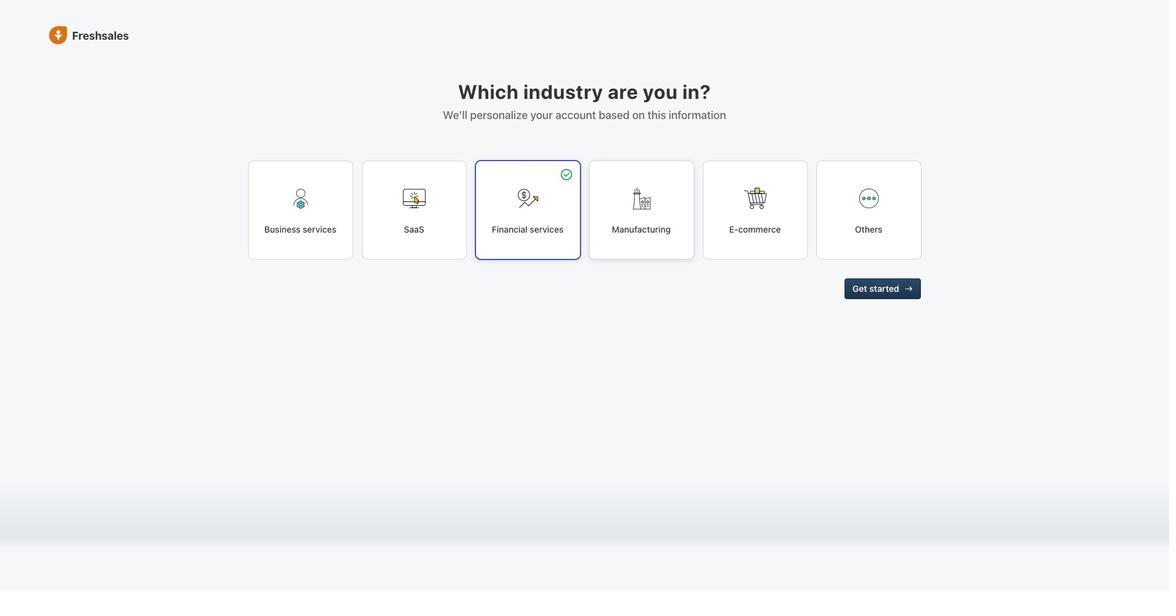 Task type: describe. For each thing, give the bounding box(es) containing it.
arrow right image
[[904, 285, 913, 293]]

interested link
[[674, 150, 830, 164]]

e-
[[729, 224, 738, 235]]

is
[[290, 547, 296, 556]]

started
[[869, 283, 899, 294]]

new link
[[363, 149, 519, 164]]

container_wx8msf4aqz5i3rn1 image
[[247, 497, 259, 509]]

jane inside an email was sent to jane 10 days ago
[[358, 492, 378, 502]]

account
[[556, 109, 596, 122]]

any
[[336, 547, 348, 556]]

add
[[282, 193, 296, 203]]

information
[[669, 109, 726, 122]]

business
[[264, 224, 300, 235]]

not
[[298, 547, 309, 556]]

an email was sent to jane 10 days ago
[[271, 492, 378, 514]]

e-commerce
[[729, 224, 781, 235]]

account
[[456, 246, 484, 255]]

others
[[855, 224, 882, 235]]

click
[[253, 193, 271, 203]]

sales qualified lead
[[241, 150, 324, 161]]

which industry are you in? we'll personalize your account based on this information
[[443, 80, 726, 122]]

arizona,
[[280, 259, 310, 268]]

Search your CRM... text field
[[54, 30, 176, 50]]

qualified button
[[830, 150, 986, 164]]

part
[[311, 547, 325, 556]]

saas icon image
[[399, 184, 429, 213]]

this
[[648, 109, 666, 122]]

sales qualified lead link
[[241, 145, 335, 162]]

contacted
[[582, 152, 619, 161]]

email
[[668, 246, 686, 255]]

location
[[244, 246, 273, 255]]

account widgetz.io (sample)
[[456, 246, 529, 267]]

phone image
[[13, 545, 26, 557]]

phone element
[[7, 539, 32, 564]]

on
[[632, 109, 645, 122]]

services for business services
[[303, 224, 336, 235]]

0 vertical spatial to
[[273, 193, 280, 203]]

new
[[437, 152, 452, 161]]

of
[[327, 547, 334, 556]]

location glendale, arizona, usa
[[244, 246, 327, 268]]

get started button
[[845, 279, 921, 299]]

email
[[285, 492, 307, 502]]

click to add tags
[[253, 193, 314, 203]]

jane is not part of any sales sequence.
[[271, 547, 406, 556]]

get started
[[853, 283, 899, 294]]

tags
[[298, 193, 314, 203]]

sequence.
[[370, 547, 406, 556]]

janesampleton@gmail.com link
[[668, 257, 765, 269]]

view conversation
[[795, 498, 858, 508]]

you
[[643, 80, 678, 103]]

manufacturing icon image
[[627, 184, 656, 213]]

qualified inside sales qualified lead link
[[265, 150, 302, 161]]

an
[[271, 492, 283, 502]]

in?
[[683, 80, 711, 103]]



Task type: vqa. For each thing, say whether or not it's contained in the screenshot.
Jane
yes



Task type: locate. For each thing, give the bounding box(es) containing it.
usa
[[312, 259, 327, 268]]

to inside an email was sent to jane 10 days ago
[[348, 492, 356, 502]]

sales
[[350, 547, 368, 556]]

was
[[309, 492, 325, 502]]

interested button
[[674, 150, 830, 164]]

services for financial services
[[530, 224, 564, 235]]

qualified link
[[830, 150, 986, 164]]

widgetz.io
[[456, 258, 495, 267]]

1 vertical spatial to
[[348, 492, 356, 502]]

widgetz.io (sample) link
[[456, 258, 529, 267]]

lead
[[304, 150, 324, 161]]

sent
[[327, 492, 346, 502]]

services down financial services icon on the left of the page
[[530, 224, 564, 235]]

your
[[531, 109, 553, 122]]

email janesampleton@gmail.com
[[668, 246, 765, 267]]

view conversation button
[[789, 493, 864, 513]]

0 horizontal spatial qualified
[[265, 150, 302, 161]]

financial services icon image
[[513, 184, 542, 213]]

saas
[[404, 224, 424, 235]]

product logo freshsales image
[[49, 27, 67, 45]]

we'll
[[443, 109, 467, 122]]

sales
[[241, 150, 263, 161]]

jane right sent
[[358, 492, 378, 502]]

jane
[[358, 492, 378, 502], [271, 547, 288, 556]]

business services icon image
[[286, 184, 315, 213]]

1 horizontal spatial to
[[348, 492, 356, 502]]

1 horizontal spatial services
[[530, 224, 564, 235]]

1 horizontal spatial qualified
[[894, 152, 925, 161]]

get
[[853, 283, 867, 294]]

contacted link
[[519, 149, 674, 164]]

business services
[[264, 224, 336, 235]]

days
[[281, 505, 298, 514]]

0 horizontal spatial jane
[[271, 547, 288, 556]]

interested
[[736, 152, 772, 161]]

e-commerce icon image
[[740, 184, 770, 213]]

0 vertical spatial jane
[[358, 492, 378, 502]]

1 vertical spatial jane
[[271, 547, 288, 556]]

financial
[[492, 224, 528, 235]]

glendale,
[[244, 259, 278, 268]]

which
[[458, 80, 519, 103]]

ago
[[300, 505, 312, 514]]

to right sent
[[348, 492, 356, 502]]

janesampleton@gmail.com
[[668, 258, 765, 267]]

based
[[599, 109, 630, 122]]

glendale, arizona, usa link
[[244, 259, 327, 268]]

0 horizontal spatial services
[[303, 224, 336, 235]]

(sample)
[[497, 258, 529, 267]]

10
[[271, 505, 279, 514]]

0 horizontal spatial to
[[273, 193, 280, 203]]

2 services from the left
[[530, 224, 564, 235]]

freshsales
[[72, 29, 129, 42]]

commerce
[[738, 224, 781, 235]]

qualified
[[265, 150, 302, 161], [894, 152, 925, 161]]

personalize
[[470, 109, 528, 122]]

jane left is
[[271, 547, 288, 556]]

1 horizontal spatial jane
[[358, 492, 378, 502]]

view
[[795, 498, 812, 508]]

others icon image
[[854, 184, 883, 213]]

services
[[303, 224, 336, 235], [530, 224, 564, 235]]

are
[[608, 80, 638, 103]]

industry
[[523, 80, 603, 103]]

manufacturing
[[612, 224, 671, 235]]

services up usa
[[303, 224, 336, 235]]

to left "add"
[[273, 193, 280, 203]]

to
[[273, 193, 280, 203], [348, 492, 356, 502]]

1 services from the left
[[303, 224, 336, 235]]

conversation
[[814, 498, 858, 508]]

qualified inside qualified button
[[894, 152, 925, 161]]

financial services
[[492, 224, 564, 235]]



